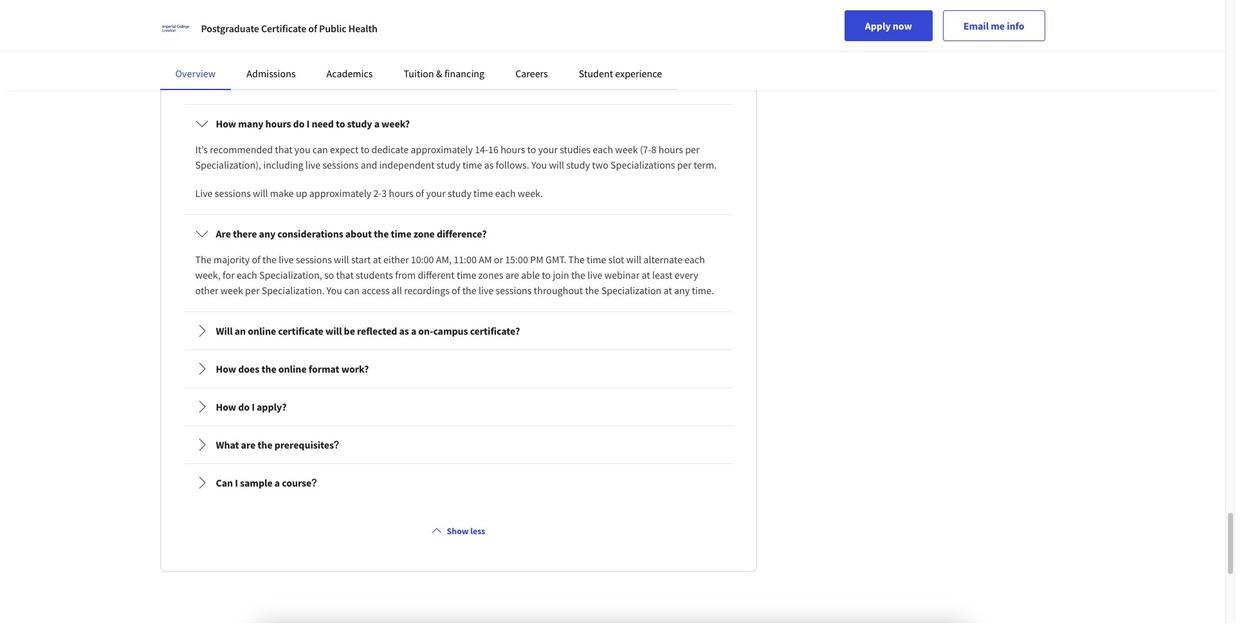 Task type: describe. For each thing, give the bounding box(es) containing it.
of down the different
[[452, 284, 461, 297]]

of down progress
[[617, 17, 626, 30]]

you inside the majority of the live sessions will start at either 10:00 am, 11:00 am or 15:00 pm gmt. the time slot will alternate each week, for each specialization, so that students from different time zones are able to join the live webinar at least every other week per specialization. you can access all recordings of the live sessions throughout the specialization at any time.
[[327, 284, 342, 297]]

of right part
[[703, 2, 711, 15]]

admissions
[[247, 67, 296, 80]]

to inside the majority of the live sessions will start at either 10:00 am, 11:00 am or 15:00 pm gmt. the time slot will alternate each week, for each specialization, so that students from different time zones are able to join the live webinar at least every other week per specialization. you can access all recordings of the live sessions throughout the specialization at any time.
[[542, 268, 551, 281]]

the right indicate
[[704, 17, 718, 30]]

these
[[470, 2, 496, 15]]

start
[[351, 253, 371, 266]]

academics link
[[327, 67, 373, 80]]

am
[[479, 253, 492, 266]]

specialization.
[[262, 284, 325, 297]]

may
[[478, 33, 496, 46]]

live sessions will make up approximately 2-3 hours of your study time each week.
[[195, 187, 543, 200]]

two
[[592, 158, 609, 171]]

required
[[419, 77, 456, 90]]

i inside dropdown button
[[235, 476, 238, 489]]

16
[[489, 143, 499, 156]]

of right serve
[[309, 22, 317, 35]]

be inside your formative assessments will be shown in a separate section. these will not count toward your progress on any part of the programme, but serve as a formative benchmark for your performance. passing these portions of the class indicate the minimum passing threshold for the course—although, individuals may have acquired more mastery.
[[334, 2, 345, 15]]

in
[[377, 2, 386, 15]]

recordings
[[404, 284, 450, 297]]

assessments inside you are expected to review and undertake all additional programme content. this includes joining live events or webinars and completing all summative assessments that are required to complete the degree programme. ‎
[[327, 77, 382, 90]]

make
[[270, 187, 294, 200]]

8
[[652, 143, 657, 156]]

including
[[263, 158, 304, 171]]

1 horizontal spatial all
[[376, 61, 387, 74]]

able
[[522, 268, 540, 281]]

have
[[498, 33, 519, 46]]

joining
[[584, 61, 614, 74]]

passing
[[518, 17, 551, 30]]

of down independent
[[416, 187, 424, 200]]

each up every on the top of page
[[685, 253, 705, 266]]

mastery.
[[586, 33, 623, 46]]

all inside the majority of the live sessions will start at either 10:00 am, 11:00 am or 15:00 pm gmt. the time slot will alternate each week, for each specialization, so that students from different time zones are able to join the live webinar at least every other week per specialization. you can access all recordings of the live sessions throughout the specialization at any time.
[[392, 284, 402, 297]]

study right independent
[[437, 158, 461, 171]]

you inside it's recommended that you can expect to dedicate approximately 14-16 hours to your studies each week (7-8 hours per specialization), including live sessions and independent study time as follows. you will study two specializations per term.
[[532, 158, 547, 171]]

least
[[653, 268, 673, 281]]

your up portions
[[591, 2, 610, 15]]

10:00
[[411, 253, 434, 266]]

portions
[[579, 17, 615, 30]]

serve
[[284, 17, 307, 30]]

how many hours do i need to study a week? button
[[185, 106, 732, 142]]

will inside dropdown button
[[326, 324, 342, 337]]

work?
[[342, 362, 369, 375]]

acquired
[[521, 33, 559, 46]]

i inside dropdown button
[[307, 117, 310, 130]]

sessions down specialization),
[[215, 187, 251, 200]]

will left start
[[334, 253, 349, 266]]

email
[[964, 19, 989, 32]]

0 horizontal spatial all
[[265, 77, 275, 90]]

1 horizontal spatial for
[[318, 33, 330, 46]]

to inside how many hours do i need to study a week? dropdown button
[[336, 117, 345, 130]]

the down progress
[[628, 17, 642, 30]]

‎
[[615, 77, 615, 90]]

are down additional
[[404, 77, 417, 90]]

considerations
[[278, 227, 344, 240]]

1 horizontal spatial online
[[279, 362, 307, 375]]

you are expected to review and undertake all additional programme content. this includes joining live events or webinars and completing all summative assessments that are required to complete the degree programme. ‎
[[195, 61, 714, 90]]

week.
[[518, 187, 543, 200]]

14-
[[475, 143, 489, 156]]

can inside it's recommended that you can expect to dedicate approximately 14-16 hours to your studies each week (7-8 hours per specialization), including live sessions and independent study time as follows. you will study two specializations per term.
[[313, 143, 328, 156]]

zones
[[479, 268, 504, 281]]

up
[[296, 187, 307, 200]]

hours up follows.
[[501, 143, 525, 156]]

access
[[362, 284, 390, 297]]

info
[[1007, 19, 1025, 32]]

per inside the majority of the live sessions will start at either 10:00 am, 11:00 am or 15:00 pm gmt. the time slot will alternate each week, for each specialization, so that students from different time zones are able to join the live webinar at least every other week per specialization. you can access all recordings of the live sessions throughout the specialization at any time.
[[245, 284, 260, 297]]

student experience link
[[579, 67, 662, 80]]

different
[[418, 268, 455, 281]]

1 vertical spatial per
[[678, 158, 692, 171]]

degree
[[528, 77, 557, 90]]

tuition
[[404, 67, 434, 80]]

be inside dropdown button
[[344, 324, 355, 337]]

how many hours do i need to study a week?
[[216, 117, 410, 130]]

overview
[[175, 67, 216, 80]]

1 the from the left
[[195, 253, 212, 266]]

gmt.
[[546, 253, 567, 266]]

as inside dropdown button
[[399, 324, 409, 337]]

live
[[195, 187, 213, 200]]

apply
[[866, 19, 891, 32]]

more
[[561, 33, 584, 46]]

webinar
[[605, 268, 640, 281]]

what
[[216, 438, 239, 451]]

additional
[[389, 61, 433, 74]]

sessions down 'able'
[[496, 284, 532, 297]]

pm
[[530, 253, 544, 266]]

and inside it's recommended that you can expect to dedicate approximately 14-16 hours to your studies each week (7-8 hours per specialization), including live sessions and independent study time as follows. you will study two specializations per term.
[[361, 158, 377, 171]]

majority
[[214, 253, 250, 266]]

follows.
[[496, 158, 530, 171]]

2 horizontal spatial for
[[423, 17, 435, 30]]

are up completing
[[213, 61, 227, 74]]

careers
[[516, 67, 548, 80]]

that inside it's recommended that you can expect to dedicate approximately 14-16 hours to your studies each week (7-8 hours per specialization), including live sessions and independent study time as follows. you will study two specializations per term.
[[275, 143, 293, 156]]

specialization,
[[259, 268, 322, 281]]

live inside you are expected to review and undertake all additional programme content. this includes joining live events or webinars and completing all summative assessments that are required to complete the degree programme. ‎
[[616, 61, 631, 74]]

or inside you are expected to review and undertake all additional programme content. this includes joining live events or webinars and completing all summative assessments that are required to complete the degree programme. ‎
[[663, 61, 673, 74]]

about
[[345, 227, 372, 240]]

other
[[195, 284, 219, 297]]

review
[[281, 61, 310, 74]]

undertake
[[330, 61, 374, 74]]

hours right 8 on the top of page
[[659, 143, 684, 156]]

section.
[[434, 2, 468, 15]]

a right in
[[388, 2, 393, 15]]

15:00
[[505, 253, 528, 266]]

for inside the majority of the live sessions will start at either 10:00 am, 11:00 am or 15:00 pm gmt. the time slot will alternate each week, for each specialization, so that students from different time zones are able to join the live webinar at least every other week per specialization. you can access all recordings of the live sessions throughout the specialization at any time.
[[223, 268, 235, 281]]

the up specialization,
[[263, 253, 277, 266]]

are inside dropdown button
[[241, 438, 256, 451]]

expected
[[229, 61, 268, 74]]

join
[[553, 268, 569, 281]]

1 horizontal spatial formative
[[328, 17, 369, 30]]

postgraduate
[[201, 22, 259, 35]]

0 horizontal spatial and
[[195, 77, 212, 90]]

study down it's recommended that you can expect to dedicate approximately 14-16 hours to your studies each week (7-8 hours per specialization), including live sessions and independent study time as follows. you will study two specializations per term.
[[448, 187, 472, 200]]

approximately inside it's recommended that you can expect to dedicate approximately 14-16 hours to your studies each week (7-8 hours per specialization), including live sessions and independent study time as follows. you will study two specializations per term.
[[411, 143, 473, 156]]

can i sample a course？ button
[[185, 465, 732, 501]]

minimum
[[195, 33, 237, 46]]

certificate
[[261, 22, 307, 35]]

part
[[683, 2, 700, 15]]

apply now
[[866, 19, 913, 32]]

programme,
[[212, 17, 265, 30]]

any inside your formative assessments will be shown in a separate section. these will not count toward your progress on any part of the programme, but serve as a formative benchmark for your performance. passing these portions of the class indicate the minimum passing threshold for the course—although, individuals may have acquired more mastery.
[[665, 2, 681, 15]]

show
[[447, 525, 469, 537]]

(7-
[[640, 143, 652, 156]]

to right expect
[[361, 143, 370, 156]]

study down studies
[[567, 158, 590, 171]]

&
[[436, 67, 443, 80]]

a right serve
[[320, 17, 326, 30]]

the majority of the live sessions will start at either 10:00 am, 11:00 am or 15:00 pm gmt. the time slot will alternate each week, for each specialization, so that students from different time zones are able to join the live webinar at least every other week per specialization. you can access all recordings of the live sessions throughout the specialization at any time.
[[195, 253, 714, 297]]

will inside it's recommended that you can expect to dedicate approximately 14-16 hours to your studies each week (7-8 hours per specialization), including live sessions and independent study time as follows. you will study two specializations per term.
[[549, 158, 565, 171]]

many
[[238, 117, 264, 130]]



Task type: locate. For each thing, give the bounding box(es) containing it.
online right an
[[248, 324, 276, 337]]

shown
[[347, 2, 375, 15]]

do inside dropdown button
[[293, 117, 305, 130]]

how for how does the online format work?
[[216, 362, 236, 375]]

live
[[616, 61, 631, 74], [306, 158, 321, 171], [279, 253, 294, 266], [588, 268, 603, 281], [479, 284, 494, 297]]

2 vertical spatial any
[[675, 284, 690, 297]]

the right throughout
[[585, 284, 600, 297]]

as right serve
[[309, 17, 318, 30]]

1 horizontal spatial approximately
[[411, 143, 473, 156]]

time inside dropdown button
[[391, 227, 412, 240]]

0 vertical spatial you
[[195, 61, 211, 74]]

hours inside dropdown button
[[266, 117, 291, 130]]

overview link
[[175, 67, 216, 80]]

assessments
[[260, 2, 315, 15], [327, 77, 382, 90]]

study inside dropdown button
[[347, 117, 372, 130]]

how inside how do i apply? 'dropdown button'
[[216, 400, 236, 413]]

per up term.
[[686, 143, 700, 156]]

admissions link
[[247, 67, 296, 80]]

zone
[[414, 227, 435, 240]]

a
[[388, 2, 393, 15], [320, 17, 326, 30], [374, 117, 380, 130], [411, 324, 417, 337], [275, 476, 280, 489]]

to left review
[[270, 61, 279, 74]]

2 how from the top
[[216, 362, 236, 375]]

do left need
[[293, 117, 305, 130]]

1 vertical spatial and
[[195, 77, 212, 90]]

i inside 'dropdown button'
[[252, 400, 255, 413]]

your
[[591, 2, 610, 15], [437, 17, 456, 30], [539, 143, 558, 156], [426, 187, 446, 200]]

each inside it's recommended that you can expect to dedicate approximately 14-16 hours to your studies each week (7-8 hours per specialization), including live sessions and independent study time as follows. you will study two specializations per term.
[[593, 143, 613, 156]]

be left reflected
[[344, 324, 355, 337]]

course？
[[282, 476, 322, 489]]

expect
[[330, 143, 359, 156]]

0 vertical spatial how
[[216, 117, 236, 130]]

certificate
[[278, 324, 324, 337]]

0 vertical spatial do
[[293, 117, 305, 130]]

content.
[[488, 61, 524, 74]]

a inside dropdown button
[[374, 117, 380, 130]]

2 vertical spatial for
[[223, 268, 235, 281]]

every
[[675, 268, 699, 281]]

how left does
[[216, 362, 236, 375]]

the right does
[[262, 362, 277, 375]]

format
[[309, 362, 340, 375]]

live inside it's recommended that you can expect to dedicate approximately 14-16 hours to your studies each week (7-8 hours per specialization), including live sessions and independent study time as follows. you will study two specializations per term.
[[306, 158, 321, 171]]

i left the apply?
[[252, 400, 255, 413]]

3
[[382, 187, 387, 200]]

health
[[349, 22, 378, 35]]

these
[[553, 17, 576, 30]]

and left completing
[[195, 77, 212, 90]]

2 horizontal spatial that
[[384, 77, 401, 90]]

what are the prerequisites？
[[216, 438, 344, 451]]

2 the from the left
[[569, 253, 585, 266]]

1 horizontal spatial assessments
[[327, 77, 382, 90]]

time.
[[692, 284, 714, 297]]

1 vertical spatial can
[[344, 284, 360, 297]]

benchmark
[[371, 17, 420, 30]]

1 horizontal spatial as
[[399, 324, 409, 337]]

the right join
[[572, 268, 586, 281]]

2 horizontal spatial i
[[307, 117, 310, 130]]

certificate?
[[470, 324, 520, 337]]

0 vertical spatial or
[[663, 61, 673, 74]]

as inside your formative assessments will be shown in a separate section. these will not count toward your progress on any part of the programme, but serve as a formative benchmark for your performance. passing these portions of the class indicate the minimum passing threshold for the course—although, individuals may have acquired more mastery.
[[309, 17, 318, 30]]

programme
[[435, 61, 486, 74]]

includes
[[546, 61, 582, 74]]

how inside how does the online format work? dropdown button
[[216, 362, 236, 375]]

do inside 'dropdown button'
[[238, 400, 250, 413]]

the left health
[[332, 33, 346, 46]]

live down zones
[[479, 284, 494, 297]]

formative up programme,
[[217, 2, 258, 15]]

live down you
[[306, 158, 321, 171]]

online left format
[[279, 362, 307, 375]]

all down from
[[392, 284, 402, 297]]

how inside how many hours do i need to study a week? dropdown button
[[216, 117, 236, 130]]

the down 11:00
[[463, 284, 477, 297]]

me
[[991, 19, 1005, 32]]

0 horizontal spatial for
[[223, 268, 235, 281]]

approximately down how many hours do i need to study a week? dropdown button
[[411, 143, 473, 156]]

any down every on the top of page
[[675, 284, 690, 297]]

your down section.
[[437, 17, 456, 30]]

0 horizontal spatial i
[[235, 476, 238, 489]]

2 vertical spatial as
[[399, 324, 409, 337]]

0 horizontal spatial week
[[221, 284, 243, 297]]

events
[[633, 61, 661, 74]]

can
[[216, 476, 233, 489]]

0 vertical spatial i
[[307, 117, 310, 130]]

0 horizontal spatial formative
[[217, 2, 258, 15]]

threshold
[[274, 33, 316, 46]]

2 vertical spatial that
[[336, 268, 354, 281]]

public
[[319, 22, 347, 35]]

1 horizontal spatial the
[[569, 253, 585, 266]]

hours right many
[[266, 117, 291, 130]]

i left need
[[307, 117, 310, 130]]

time inside it's recommended that you can expect to dedicate approximately 14-16 hours to your studies each week (7-8 hours per specialization), including live sessions and independent study time as follows. you will study two specializations per term.
[[463, 158, 482, 171]]

a right sample
[[275, 476, 280, 489]]

1 vertical spatial that
[[275, 143, 293, 156]]

0 horizontal spatial approximately
[[309, 187, 372, 200]]

0 vertical spatial online
[[248, 324, 276, 337]]

2 vertical spatial you
[[327, 284, 342, 297]]

does
[[238, 362, 260, 375]]

week inside it's recommended that you can expect to dedicate approximately 14-16 hours to your studies each week (7-8 hours per specialization), including live sessions and independent study time as follows. you will study two specializations per term.
[[616, 143, 638, 156]]

2 horizontal spatial at
[[664, 284, 672, 297]]

on
[[652, 2, 663, 15]]

course—although,
[[348, 33, 426, 46]]

1 horizontal spatial i
[[252, 400, 255, 413]]

a left 'on-'
[[411, 324, 417, 337]]

that inside the majority of the live sessions will start at either 10:00 am, 11:00 am or 15:00 pm gmt. the time slot will alternate each week, for each specialization, so that students from different time zones are able to join the live webinar at least every other week per specialization. you can access all recordings of the live sessions throughout the specialization at any time.
[[336, 268, 354, 281]]

1 horizontal spatial you
[[327, 284, 342, 297]]

0 horizontal spatial you
[[195, 61, 211, 74]]

1 horizontal spatial can
[[344, 284, 360, 297]]

1 horizontal spatial and
[[312, 61, 328, 74]]

are down 15:00 at top left
[[506, 268, 519, 281]]

summative
[[277, 77, 325, 90]]

week inside the majority of the live sessions will start at either 10:00 am, 11:00 am or 15:00 pm gmt. the time slot will alternate each week, for each specialization, so that students from different time zones are able to join the live webinar at least every other week per specialization. you can access all recordings of the live sessions throughout the specialization at any time.
[[221, 284, 243, 297]]

hours right 3
[[389, 187, 414, 200]]

less
[[471, 525, 486, 537]]

1 vertical spatial formative
[[328, 17, 369, 30]]

to down the "programme"
[[458, 77, 467, 90]]

1 vertical spatial all
[[265, 77, 275, 90]]

assessments inside your formative assessments will be shown in a separate section. these will not count toward your progress on any part of the programme, but serve as a formative benchmark for your performance. passing these portions of the class indicate the minimum passing threshold for the course—although, individuals may have acquired more mastery.
[[260, 2, 315, 15]]

1 vertical spatial for
[[318, 33, 330, 46]]

0 horizontal spatial that
[[275, 143, 293, 156]]

your inside it's recommended that you can expect to dedicate approximately 14-16 hours to your studies each week (7-8 hours per specialization), including live sessions and independent study time as follows. you will study two specializations per term.
[[539, 143, 558, 156]]

the inside what are the prerequisites？ dropdown button
[[258, 438, 273, 451]]

0 vertical spatial and
[[312, 61, 328, 74]]

0 vertical spatial any
[[665, 2, 681, 15]]

any right there
[[259, 227, 276, 240]]

imperial college london logo image
[[160, 13, 191, 44]]

1 vertical spatial as
[[484, 158, 494, 171]]

the up week,
[[195, 253, 212, 266]]

2 horizontal spatial as
[[484, 158, 494, 171]]

1 vertical spatial any
[[259, 227, 276, 240]]

1 vertical spatial you
[[532, 158, 547, 171]]

0 vertical spatial per
[[686, 143, 700, 156]]

alternate
[[644, 253, 683, 266]]

a left week?
[[374, 117, 380, 130]]

sessions inside it's recommended that you can expect to dedicate approximately 14-16 hours to your studies each week (7-8 hours per specialization), including live sessions and independent study time as follows. you will study two specializations per term.
[[323, 158, 359, 171]]

1 vertical spatial approximately
[[309, 187, 372, 200]]

0 vertical spatial at
[[373, 253, 382, 266]]

each
[[593, 143, 613, 156], [495, 187, 516, 200], [685, 253, 705, 266], [237, 268, 257, 281]]

be up the public
[[334, 2, 345, 15]]

do left the apply?
[[238, 400, 250, 413]]

2 horizontal spatial and
[[361, 158, 377, 171]]

apply now button
[[845, 10, 933, 41]]

2 vertical spatial how
[[216, 400, 236, 413]]

your left studies
[[539, 143, 558, 156]]

you right follows.
[[532, 158, 547, 171]]

can left access
[[344, 284, 360, 297]]

0 vertical spatial for
[[423, 17, 435, 30]]

tuition & financing link
[[404, 67, 485, 80]]

1 how from the top
[[216, 117, 236, 130]]

0 horizontal spatial can
[[313, 143, 328, 156]]

are
[[213, 61, 227, 74], [404, 77, 417, 90], [506, 268, 519, 281], [241, 438, 256, 451]]

at down least at the top
[[664, 284, 672, 297]]

the inside you are expected to review and undertake all additional programme content. this includes joining live events or webinars and completing all summative assessments that are required to complete the degree programme. ‎
[[512, 77, 526, 90]]

assessments up serve
[[260, 2, 315, 15]]

that inside you are expected to review and undertake all additional programme content. this includes joining live events or webinars and completing all summative assessments that are required to complete the degree programme. ‎
[[384, 77, 401, 90]]

that up including
[[275, 143, 293, 156]]

as down the 16
[[484, 158, 494, 171]]

approximately left 2-
[[309, 187, 372, 200]]

online
[[248, 324, 276, 337], [279, 362, 307, 375]]

you inside you are expected to review and undertake all additional programme content. this includes joining live events or webinars and completing all summative assessments that are required to complete the degree programme. ‎
[[195, 61, 211, 74]]

for down "separate"
[[423, 17, 435, 30]]

now
[[893, 19, 913, 32]]

0 vertical spatial as
[[309, 17, 318, 30]]

and up summative
[[312, 61, 328, 74]]

0 horizontal spatial or
[[494, 253, 503, 266]]

formative
[[217, 2, 258, 15], [328, 17, 369, 30]]

1 vertical spatial i
[[252, 400, 255, 413]]

sample
[[240, 476, 273, 489]]

your
[[195, 2, 215, 15]]

1 horizontal spatial do
[[293, 117, 305, 130]]

postgraduate certificate of public health
[[201, 22, 378, 35]]

academics
[[327, 67, 373, 80]]

the right what
[[258, 438, 273, 451]]

at left least at the top
[[642, 268, 651, 281]]

tuition & financing
[[404, 67, 485, 80]]

any inside the majority of the live sessions will start at either 10:00 am, 11:00 am or 15:00 pm gmt. the time slot will alternate each week, for each specialization, so that students from different time zones are able to join the live webinar at least every other week per specialization. you can access all recordings of the live sessions throughout the specialization at any time.
[[675, 284, 690, 297]]

webinars
[[675, 61, 714, 74]]

1 horizontal spatial at
[[642, 268, 651, 281]]

0 horizontal spatial at
[[373, 253, 382, 266]]

1 vertical spatial online
[[279, 362, 307, 375]]

dedicate
[[372, 143, 409, 156]]

will right slot
[[627, 253, 642, 266]]

sessions up so
[[296, 253, 332, 266]]

2 vertical spatial and
[[361, 158, 377, 171]]

for right threshold
[[318, 33, 330, 46]]

specialization
[[602, 284, 662, 297]]

that down additional
[[384, 77, 401, 90]]

will an online certificate will be reflected as a on-campus certificate?
[[216, 324, 520, 337]]

2 horizontal spatial all
[[392, 284, 402, 297]]

live left webinar
[[588, 268, 603, 281]]

that right so
[[336, 268, 354, 281]]

am,
[[436, 253, 452, 266]]

each up two
[[593, 143, 613, 156]]

1 horizontal spatial that
[[336, 268, 354, 281]]

2 vertical spatial all
[[392, 284, 402, 297]]

either
[[384, 253, 409, 266]]

2 vertical spatial per
[[245, 284, 260, 297]]

you down minimum
[[195, 61, 211, 74]]

sessions
[[323, 158, 359, 171], [215, 187, 251, 200], [296, 253, 332, 266], [496, 284, 532, 297]]

it's
[[195, 143, 208, 156]]

to left join
[[542, 268, 551, 281]]

can right you
[[313, 143, 328, 156]]

0 vertical spatial week
[[616, 143, 638, 156]]

and down dedicate
[[361, 158, 377, 171]]

1 vertical spatial assessments
[[327, 77, 382, 90]]

2 vertical spatial i
[[235, 476, 238, 489]]

0 vertical spatial that
[[384, 77, 401, 90]]

1 vertical spatial how
[[216, 362, 236, 375]]

the
[[195, 253, 212, 266], [569, 253, 585, 266]]

how left many
[[216, 117, 236, 130]]

or inside the majority of the live sessions will start at either 10:00 am, 11:00 am or 15:00 pm gmt. the time slot will alternate each week, for each specialization, so that students from different time zones are able to join the live webinar at least every other week per specialization. you can access all recordings of the live sessions throughout the specialization at any time.
[[494, 253, 503, 266]]

will left not
[[498, 2, 513, 15]]

0 horizontal spatial online
[[248, 324, 276, 337]]

you
[[295, 143, 311, 156]]

campus
[[433, 324, 468, 337]]

0 horizontal spatial as
[[309, 17, 318, 30]]

are inside the majority of the live sessions will start at either 10:00 am, 11:00 am or 15:00 pm gmt. the time slot will alternate each week, for each specialization, so that students from different time zones are able to join the live webinar at least every other week per specialization. you can access all recordings of the live sessions throughout the specialization at any time.
[[506, 268, 519, 281]]

week,
[[195, 268, 221, 281]]

sessions down expect
[[323, 158, 359, 171]]

week?
[[382, 117, 410, 130]]

0 vertical spatial formative
[[217, 2, 258, 15]]

all down expected
[[265, 77, 275, 90]]

the inside are there any considerations about the time zone difference? dropdown button
[[374, 227, 389, 240]]

any
[[665, 2, 681, 15], [259, 227, 276, 240], [675, 284, 690, 297]]

are there any considerations about the time zone difference?
[[216, 227, 487, 240]]

any right on
[[665, 2, 681, 15]]

throughout
[[534, 284, 583, 297]]

per left term.
[[678, 158, 692, 171]]

are there any considerations about the time zone difference? button
[[185, 216, 732, 252]]

0 horizontal spatial the
[[195, 253, 212, 266]]

indicate
[[667, 17, 702, 30]]

week left (7- in the right of the page
[[616, 143, 638, 156]]

3 how from the top
[[216, 400, 236, 413]]

what are the prerequisites？ button
[[185, 427, 732, 463]]

2-
[[374, 187, 382, 200]]

programme.
[[559, 77, 613, 90]]

specializations
[[611, 158, 675, 171]]

there
[[233, 227, 257, 240]]

as inside it's recommended that you can expect to dedicate approximately 14-16 hours to your studies each week (7-8 hours per specialization), including live sessions and independent study time as follows. you will study two specializations per term.
[[484, 158, 494, 171]]

the inside how does the online format work? dropdown button
[[262, 362, 277, 375]]

the down content.
[[512, 77, 526, 90]]

1 vertical spatial be
[[344, 324, 355, 337]]

1 vertical spatial do
[[238, 400, 250, 413]]

or right the am
[[494, 253, 503, 266]]

completing
[[214, 77, 263, 90]]

your down independent
[[426, 187, 446, 200]]

0 vertical spatial be
[[334, 2, 345, 15]]

will left make in the top left of the page
[[253, 187, 268, 200]]

1 vertical spatial or
[[494, 253, 503, 266]]

or
[[663, 61, 673, 74], [494, 253, 503, 266]]

will right certificate
[[326, 324, 342, 337]]

1 horizontal spatial or
[[663, 61, 673, 74]]

2 horizontal spatial you
[[532, 158, 547, 171]]

each left the week.
[[495, 187, 516, 200]]

experience
[[615, 67, 662, 80]]

0 vertical spatial assessments
[[260, 2, 315, 15]]

formative down shown
[[328, 17, 369, 30]]

your formative assessments will be shown in a separate section. these will not count toward your progress on any part of the programme, but serve as a formative benchmark for your performance. passing these portions of the class indicate the minimum passing threshold for the course—although, individuals may have acquired more mastery.
[[195, 2, 718, 46]]

0 horizontal spatial assessments
[[260, 2, 315, 15]]

0 vertical spatial all
[[376, 61, 387, 74]]

2 vertical spatial at
[[664, 284, 672, 297]]

all down course—although,
[[376, 61, 387, 74]]

studies
[[560, 143, 591, 156]]

independent
[[380, 158, 435, 171]]

0 vertical spatial can
[[313, 143, 328, 156]]

of right the "majority"
[[252, 253, 261, 266]]

study
[[347, 117, 372, 130], [437, 158, 461, 171], [567, 158, 590, 171], [448, 187, 472, 200]]

students
[[356, 268, 393, 281]]

1 horizontal spatial week
[[616, 143, 638, 156]]

how for how many hours do i need to study a week?
[[216, 117, 236, 130]]

i right can
[[235, 476, 238, 489]]

can inside the majority of the live sessions will start at either 10:00 am, 11:00 am or 15:00 pm gmt. the time slot will alternate each week, for each specialization, so that students from different time zones are able to join the live webinar at least every other week per specialization. you can access all recordings of the live sessions throughout the specialization at any time.
[[344, 284, 360, 297]]

to up follows.
[[528, 143, 536, 156]]

any inside dropdown button
[[259, 227, 276, 240]]

the down your at left top
[[195, 17, 210, 30]]

how does the online format work?
[[216, 362, 369, 375]]

each down the "majority"
[[237, 268, 257, 281]]

live left events
[[616, 61, 631, 74]]

study up expect
[[347, 117, 372, 130]]

0 horizontal spatial do
[[238, 400, 250, 413]]

live up specialization,
[[279, 253, 294, 266]]

as left 'on-'
[[399, 324, 409, 337]]

how for how do i apply?
[[216, 400, 236, 413]]

week right 'other'
[[221, 284, 243, 297]]

the right gmt.
[[569, 253, 585, 266]]

apply?
[[257, 400, 287, 413]]

1 vertical spatial week
[[221, 284, 243, 297]]

0 vertical spatial approximately
[[411, 143, 473, 156]]

1 vertical spatial at
[[642, 268, 651, 281]]

difference?
[[437, 227, 487, 240]]

all
[[376, 61, 387, 74], [265, 77, 275, 90], [392, 284, 402, 297]]

time
[[463, 158, 482, 171], [474, 187, 493, 200], [391, 227, 412, 240], [587, 253, 607, 266], [457, 268, 477, 281]]

will up the public
[[317, 2, 332, 15]]



Task type: vqa. For each thing, say whether or not it's contained in the screenshot.
topmost "be"
yes



